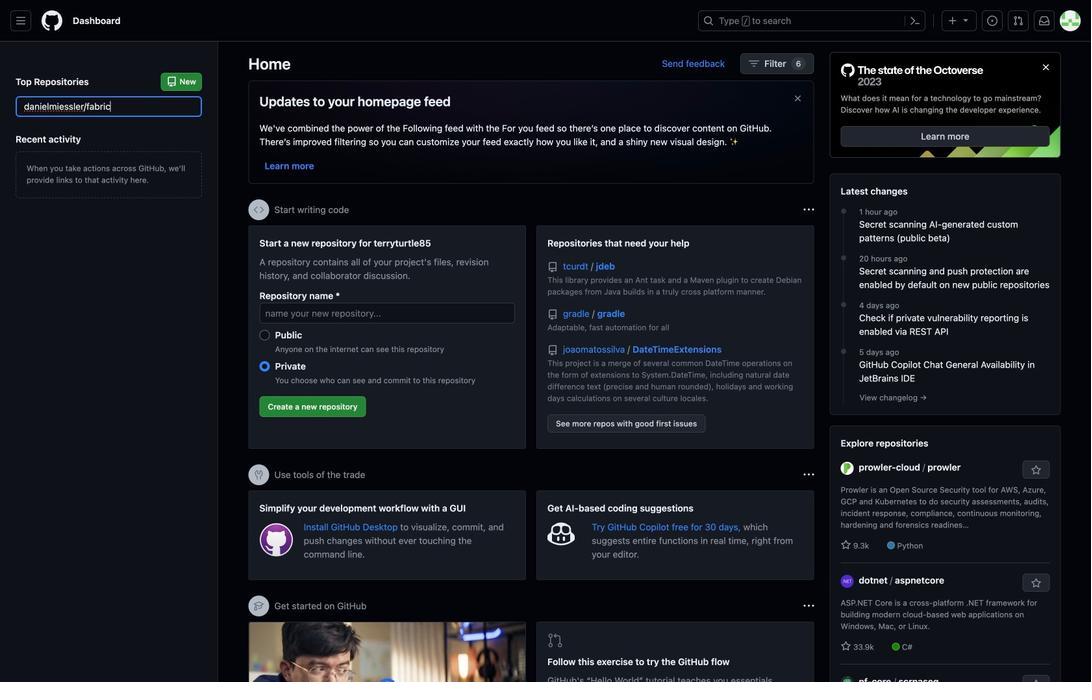 Task type: describe. For each thing, give the bounding box(es) containing it.
what is github? element
[[248, 622, 526, 682]]

Find a repository… text field
[[16, 96, 202, 117]]

plus image
[[948, 16, 958, 26]]

1 repo image from the top
[[548, 310, 558, 320]]

get ai-based coding suggestions element
[[537, 490, 814, 580]]

1 dot fill image from the top
[[839, 206, 849, 216]]

why am i seeing this? image
[[804, 601, 814, 611]]

star image
[[841, 540, 851, 550]]

try the github flow element
[[537, 622, 814, 682]]

star this repository image for @prowler-cloud profile image
[[1031, 465, 1042, 476]]

name your new repository... text field
[[260, 303, 515, 324]]

github logo image
[[841, 63, 984, 87]]

2 dot fill image from the top
[[839, 300, 849, 310]]

explore element
[[830, 52, 1061, 682]]

close image
[[1041, 62, 1051, 72]]

repositories that need your help element
[[537, 225, 814, 449]]

start a new repository element
[[248, 225, 526, 449]]

what is github? image
[[249, 622, 526, 682]]



Task type: vqa. For each thing, say whether or not it's contained in the screenshot.
What is GitHub? image
yes



Task type: locate. For each thing, give the bounding box(es) containing it.
mortar board image
[[254, 601, 264, 611]]

2 repo image from the top
[[548, 345, 558, 356]]

git pull request image
[[1013, 16, 1024, 26], [548, 633, 563, 648]]

star this repository image for "@dotnet profile" icon
[[1031, 578, 1042, 589]]

2 why am i seeing this? image from the top
[[804, 470, 814, 480]]

triangle down image
[[961, 15, 971, 25]]

github desktop image
[[260, 523, 293, 557]]

2 dot fill image from the top
[[839, 346, 849, 357]]

command palette image
[[910, 16, 921, 26]]

repo image
[[548, 310, 558, 320], [548, 345, 558, 356]]

@dotnet profile image
[[841, 575, 854, 588]]

git pull request image inside try the github flow element
[[548, 633, 563, 648]]

1 vertical spatial dot fill image
[[839, 300, 849, 310]]

0 vertical spatial git pull request image
[[1013, 16, 1024, 26]]

None radio
[[260, 330, 270, 340], [260, 361, 270, 372], [260, 330, 270, 340], [260, 361, 270, 372]]

star image
[[841, 641, 851, 652]]

star this repository image
[[1031, 680, 1042, 682]]

issue opened image
[[987, 16, 998, 26]]

homepage image
[[42, 10, 62, 31]]

tools image
[[254, 470, 264, 480]]

Top Repositories search field
[[16, 96, 202, 117]]

why am i seeing this? image
[[804, 205, 814, 215], [804, 470, 814, 480]]

dot fill image
[[839, 206, 849, 216], [839, 346, 849, 357]]

0 vertical spatial dot fill image
[[839, 206, 849, 216]]

explore repositories navigation
[[830, 426, 1061, 682]]

filter image
[[749, 58, 759, 69]]

1 horizontal spatial git pull request image
[[1013, 16, 1024, 26]]

1 vertical spatial repo image
[[548, 345, 558, 356]]

why am i seeing this? image for the "get ai-based coding suggestions" element
[[804, 470, 814, 480]]

code image
[[254, 205, 264, 215]]

1 vertical spatial dot fill image
[[839, 346, 849, 357]]

1 star this repository image from the top
[[1031, 465, 1042, 476]]

repo image
[[548, 262, 558, 273]]

1 vertical spatial star this repository image
[[1031, 578, 1042, 589]]

1 vertical spatial why am i seeing this? image
[[804, 470, 814, 480]]

why am i seeing this? image for repositories that need your help element
[[804, 205, 814, 215]]

notifications image
[[1039, 16, 1050, 26]]

0 horizontal spatial git pull request image
[[548, 633, 563, 648]]

0 vertical spatial star this repository image
[[1031, 465, 1042, 476]]

x image
[[793, 93, 803, 104]]

0 vertical spatial dot fill image
[[839, 253, 849, 263]]

dot fill image
[[839, 253, 849, 263], [839, 300, 849, 310]]

simplify your development workflow with a gui element
[[248, 490, 526, 580]]

0 vertical spatial repo image
[[548, 310, 558, 320]]

1 why am i seeing this? image from the top
[[804, 205, 814, 215]]

star this repository image
[[1031, 465, 1042, 476], [1031, 578, 1042, 589]]

0 vertical spatial why am i seeing this? image
[[804, 205, 814, 215]]

1 vertical spatial git pull request image
[[548, 633, 563, 648]]

1 dot fill image from the top
[[839, 253, 849, 263]]

@prowler-cloud profile image
[[841, 462, 854, 475]]

2 star this repository image from the top
[[1031, 578, 1042, 589]]



